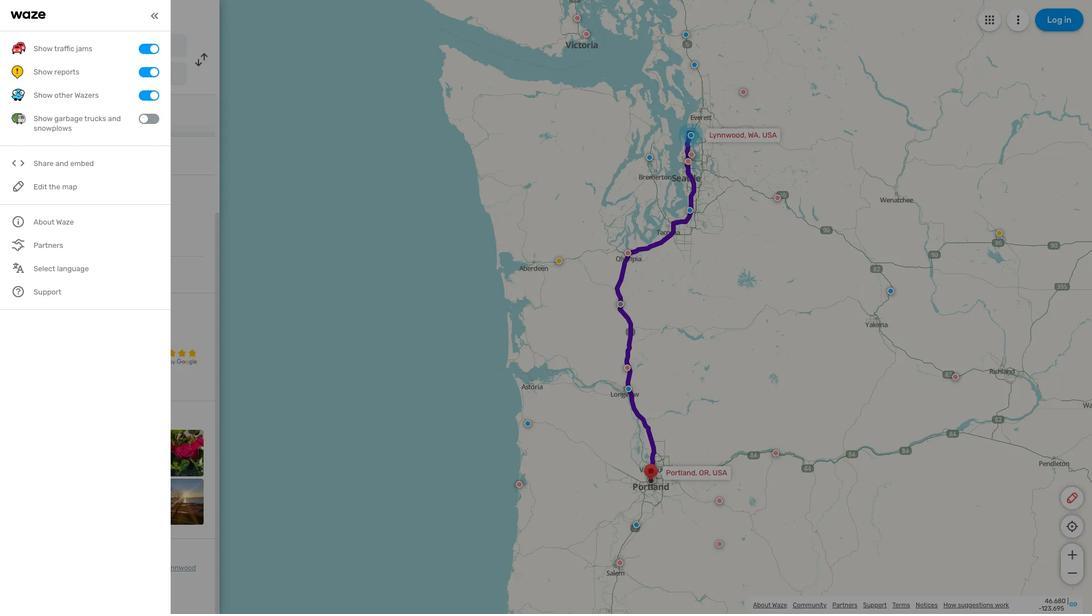 Task type: describe. For each thing, give the bounding box(es) containing it.
123.695
[[1042, 606, 1065, 613]]

starting point button
[[11, 156, 62, 175]]

terms link
[[893, 602, 911, 609]]

image 8 of lynnwood, lynnwood image
[[157, 479, 204, 525]]

starting
[[11, 156, 41, 166]]

46.680 | -123.695
[[1039, 598, 1070, 613]]

0 vertical spatial lynnwood wa, usa
[[42, 42, 110, 51]]

lynnwood, lynnwood driving directions link
[[11, 565, 196, 583]]

0 vertical spatial wa,
[[83, 43, 95, 51]]

zoom in image
[[1066, 549, 1080, 562]]

support
[[864, 602, 887, 609]]

partners
[[833, 602, 858, 609]]

driving
[[11, 575, 33, 583]]

directions inside the lynnwood, lynnwood driving directions
[[35, 575, 67, 583]]

community link
[[793, 602, 827, 609]]

share
[[34, 160, 54, 168]]

driving
[[68, 9, 102, 22]]

1 horizontal spatial 5
[[146, 311, 166, 349]]

miles
[[51, 108, 72, 116]]

waze
[[773, 602, 788, 609]]

review
[[11, 302, 38, 312]]

share and embed link
[[11, 152, 159, 176]]

work
[[996, 602, 1010, 609]]

usa inside portland or, usa
[[90, 71, 103, 79]]

190.1
[[32, 108, 49, 116]]

or, for portland,
[[700, 469, 711, 478]]

s
[[44, 94, 49, 104]]

portland
[[42, 70, 73, 80]]

current location image
[[11, 39, 25, 52]]

embed
[[70, 160, 94, 168]]

2 horizontal spatial wa,
[[749, 131, 761, 139]]

pencil image
[[1066, 492, 1080, 505]]

0 vertical spatial lynnwood
[[42, 42, 79, 51]]

notices link
[[916, 602, 939, 609]]

community
[[793, 602, 827, 609]]

46.680
[[1046, 598, 1067, 606]]

support link
[[864, 602, 887, 609]]



Task type: vqa. For each thing, say whether or not it's contained in the screenshot.
now to the bottom
no



Task type: locate. For each thing, give the bounding box(es) containing it.
1 vertical spatial lynnwood
[[11, 188, 68, 202]]

or, right portland,
[[700, 469, 711, 478]]

location image
[[11, 67, 25, 81]]

starting point
[[11, 156, 62, 166]]

notices
[[916, 602, 939, 609]]

0 horizontal spatial directions
[[35, 575, 67, 583]]

2 vertical spatial lynnwood
[[164, 565, 196, 573]]

usa
[[97, 43, 110, 51], [90, 71, 103, 79], [763, 131, 778, 139], [27, 203, 43, 213], [713, 469, 728, 478]]

0 horizontal spatial or,
[[77, 71, 88, 79]]

lynnwood wa, usa down starting point button
[[11, 188, 68, 213]]

image 4 of lynnwood, lynnwood image
[[157, 430, 204, 477]]

www.ci.lynnwood.wa.us link
[[34, 270, 123, 279]]

destination
[[79, 156, 121, 166]]

5 inside i-5 s 190.1 miles
[[38, 94, 43, 104]]

portland,
[[667, 469, 698, 478]]

0 vertical spatial lynnwood,
[[710, 131, 747, 139]]

1 horizontal spatial or,
[[700, 469, 711, 478]]

lynnwood
[[42, 42, 79, 51], [11, 188, 68, 202], [164, 565, 196, 573]]

or, for portland
[[77, 71, 88, 79]]

how suggestions work link
[[944, 602, 1010, 609]]

share and embed
[[34, 160, 94, 168]]

and
[[55, 160, 68, 168]]

lynnwood wa, usa
[[42, 42, 110, 51], [11, 188, 68, 213]]

1 horizontal spatial wa,
[[83, 43, 95, 51]]

portland or, usa
[[42, 70, 103, 80]]

zoom out image
[[1066, 567, 1080, 581]]

driving directions
[[68, 9, 152, 22]]

destination button
[[79, 156, 121, 174]]

5
[[38, 94, 43, 104], [146, 311, 166, 349]]

1 horizontal spatial directions
[[104, 9, 152, 22]]

or,
[[77, 71, 88, 79], [700, 469, 711, 478]]

about waze community partners support terms notices how suggestions work
[[754, 602, 1010, 609]]

0 horizontal spatial lynnwood,
[[128, 565, 162, 573]]

summary
[[40, 302, 75, 312]]

portland, or, usa
[[667, 469, 728, 478]]

i-5 s 190.1 miles
[[32, 94, 72, 116]]

how
[[944, 602, 957, 609]]

0 vertical spatial or,
[[77, 71, 88, 79]]

terms
[[893, 602, 911, 609]]

review summary
[[11, 302, 75, 312]]

lynnwood inside the lynnwood, lynnwood driving directions
[[164, 565, 196, 573]]

link image
[[1070, 600, 1079, 609]]

0 horizontal spatial wa,
[[11, 203, 25, 213]]

suggestions
[[959, 602, 994, 609]]

code image
[[11, 157, 26, 171]]

partners link
[[833, 602, 858, 609]]

lynnwood, for lynnwood
[[128, 565, 162, 573]]

1 vertical spatial lynnwood wa, usa
[[11, 188, 68, 213]]

i-
[[32, 94, 38, 104]]

0 vertical spatial 5
[[38, 94, 43, 104]]

1 vertical spatial directions
[[35, 575, 67, 583]]

1 vertical spatial lynnwood,
[[128, 565, 162, 573]]

lynnwood wa, usa up portland or, usa
[[42, 42, 110, 51]]

or, right portland
[[77, 71, 88, 79]]

about
[[754, 602, 771, 609]]

1 vertical spatial 5
[[146, 311, 166, 349]]

lynnwood,
[[710, 131, 747, 139], [128, 565, 162, 573]]

wa,
[[83, 43, 95, 51], [749, 131, 761, 139], [11, 203, 25, 213]]

-
[[1039, 606, 1042, 613]]

|
[[1068, 598, 1070, 606]]

point
[[43, 156, 62, 166]]

1 vertical spatial wa,
[[749, 131, 761, 139]]

0 vertical spatial directions
[[104, 9, 152, 22]]

or, inside portland or, usa
[[77, 71, 88, 79]]

0 horizontal spatial 5
[[38, 94, 43, 104]]

2 vertical spatial wa,
[[11, 203, 25, 213]]

lynnwood, wa, usa
[[710, 131, 778, 139]]

lynnwood, inside the lynnwood, lynnwood driving directions
[[128, 565, 162, 573]]

about waze link
[[754, 602, 788, 609]]

directions
[[104, 9, 152, 22], [35, 575, 67, 583]]

computer image
[[11, 268, 25, 282]]

www.ci.lynnwood.wa.us
[[34, 270, 123, 279]]

lynnwood, lynnwood driving directions
[[11, 565, 196, 583]]

1 horizontal spatial lynnwood,
[[710, 131, 747, 139]]

1 vertical spatial or,
[[700, 469, 711, 478]]

lynnwood, for wa,
[[710, 131, 747, 139]]



